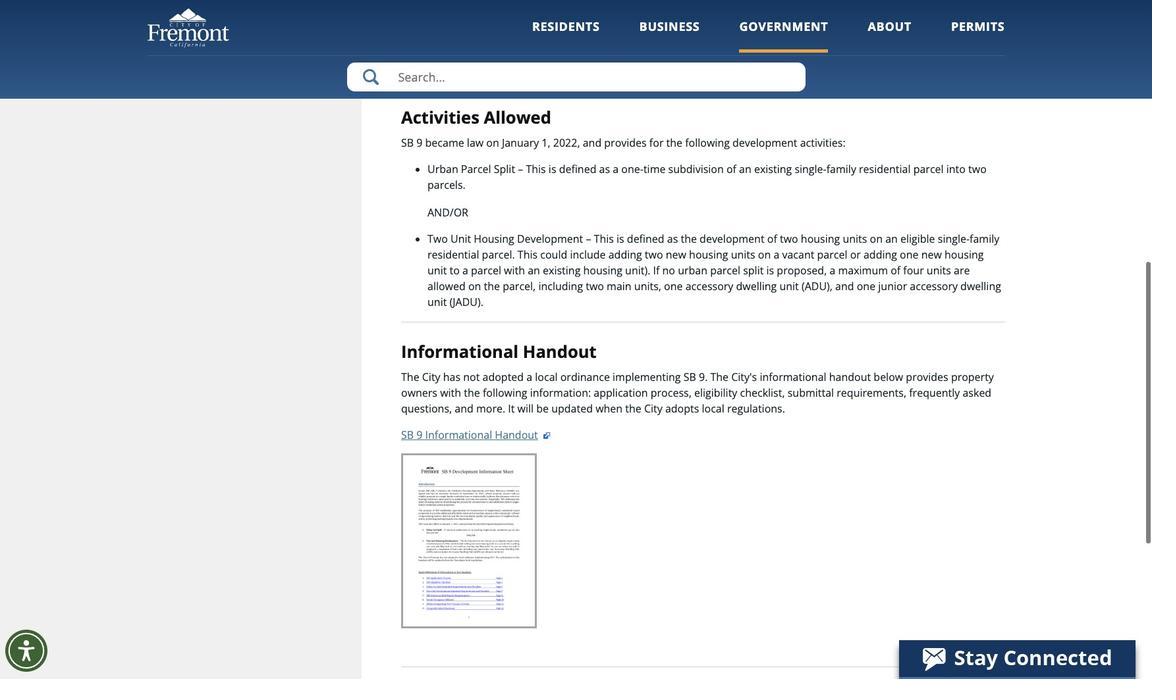 Task type: locate. For each thing, give the bounding box(es) containing it.
dwelling down the are
[[961, 279, 1001, 294]]

0 horizontal spatial single-
[[795, 162, 827, 177]]

including
[[539, 279, 583, 294]]

housing up the are
[[945, 248, 984, 262]]

a
[[613, 162, 619, 177], [774, 248, 780, 262], [463, 264, 468, 278], [830, 264, 836, 278], [527, 370, 532, 385]]

0 vertical spatial as
[[599, 162, 610, 177]]

1 vertical spatial existing
[[754, 162, 792, 177]]

family inside urban parcel split – this is defined as a one-time subdivision of an existing single-family residential parcel into two parcels.
[[827, 162, 856, 177]]

0 vertical spatial single-
[[795, 162, 827, 177]]

housing down include
[[583, 264, 623, 278]]

2 horizontal spatial is
[[767, 264, 774, 278]]

0 vertical spatial an
[[739, 162, 752, 177]]

1 horizontal spatial the
[[711, 370, 729, 385]]

as up no
[[667, 232, 678, 246]]

0 horizontal spatial existing
[[471, 60, 509, 74]]

parcel
[[461, 162, 491, 177]]

defined up unit).
[[627, 232, 665, 246]]

is down '1,' on the top left of the page
[[549, 162, 556, 177]]

urban parcel split – this is defined as a one-time subdivision of an existing single-family residential parcel into two parcels.
[[428, 162, 987, 192]]

sb down questions,
[[401, 428, 414, 443]]

property inside gives property owners the opportunity to provide additional rental and ownership options in the community without compromising historic districts and the environmental quality and appearance of neighborhoods.
[[457, 16, 500, 31]]

unit down "allowed"
[[428, 295, 447, 310]]

and down maximum on the top of the page
[[835, 279, 854, 294]]

0 horizontal spatial defined
[[559, 162, 597, 177]]

1 horizontal spatial existing
[[543, 264, 581, 278]]

0 vertical spatial defined
[[559, 162, 597, 177]]

1 9 from the top
[[417, 136, 423, 150]]

accessory down urban on the top right
[[686, 279, 734, 294]]

1 the from the left
[[401, 370, 419, 385]]

1 dwelling from the left
[[736, 279, 777, 294]]

sb
[[401, 136, 414, 150], [684, 370, 696, 385], [401, 428, 414, 443]]

owners up historic
[[502, 16, 539, 31]]

activities:
[[800, 136, 846, 150]]

if
[[653, 264, 660, 278]]

0 vertical spatial to
[[621, 16, 631, 31]]

9 left became
[[417, 136, 423, 150]]

parcel down parcel.
[[471, 264, 501, 278]]

2 vertical spatial sb
[[401, 428, 414, 443]]

local down eligibility
[[702, 402, 725, 416]]

0 vertical spatial this
[[594, 232, 614, 246]]

the right 9. in the bottom of the page
[[711, 370, 729, 385]]

1 vertical spatial handout
[[495, 428, 538, 443]]

be
[[536, 402, 549, 416]]

of up junior
[[891, 264, 901, 278]]

to left provide
[[621, 16, 631, 31]]

existing
[[471, 60, 509, 74], [754, 162, 792, 177], [543, 264, 581, 278]]

two
[[969, 162, 987, 177], [780, 232, 798, 246], [645, 248, 663, 262], [586, 279, 604, 294]]

1 vertical spatial 9
[[417, 428, 423, 443]]

1 horizontal spatial property
[[951, 370, 994, 385]]

city down process,
[[644, 402, 663, 416]]

an left the eligible
[[886, 232, 898, 246]]

0 vertical spatial 9
[[417, 136, 423, 150]]

and down opportunity
[[581, 32, 600, 46]]

1 vertical spatial to
[[450, 264, 460, 278]]

as left "one-"
[[599, 162, 610, 177]]

1 vertical spatial residential
[[428, 248, 479, 262]]

the up questions,
[[401, 370, 419, 385]]

0 vertical spatial units
[[843, 232, 867, 246]]

a inside informational handout the city has not adopted a local ordinance implementing sb 9. the city's informational handout below provides property owners with the following information: application process, eligibility checklist, submittal requirements, frequently asked questions, and more. it will be updated when the city adopts local regulations.
[[527, 370, 532, 385]]

0 vertical spatial residential
[[859, 162, 911, 177]]

1 vertical spatial informational
[[425, 428, 492, 443]]

0 vertical spatial informational
[[401, 341, 519, 364]]

1 horizontal spatial accessory
[[910, 279, 958, 294]]

0 horizontal spatial family
[[827, 162, 856, 177]]

one up "four"
[[900, 248, 919, 262]]

main
[[607, 279, 632, 294]]

1 horizontal spatial this
[[594, 232, 614, 246]]

dwelling
[[736, 279, 777, 294], [961, 279, 1001, 294]]

dwelling down split
[[736, 279, 777, 294]]

on
[[486, 136, 499, 150], [870, 232, 883, 246], [758, 248, 771, 262], [468, 279, 481, 294]]

0 horizontal spatial residential
[[428, 248, 479, 262]]

–
[[586, 232, 591, 246]]

following down adopted
[[483, 386, 527, 400]]

unit).
[[625, 264, 651, 278]]

informational up has
[[401, 341, 519, 364]]

proposed,
[[777, 264, 827, 278]]

2 horizontal spatial existing
[[754, 162, 792, 177]]

government link
[[740, 18, 828, 52]]

following up subdivision at the top
[[685, 136, 730, 150]]

owners inside gives property owners the opportunity to provide additional rental and ownership options in the community without compromising historic districts and the environmental quality and appearance of neighborhoods.
[[502, 16, 539, 31]]

1 horizontal spatial dwelling
[[961, 279, 1001, 294]]

1 horizontal spatial units
[[843, 232, 867, 246]]

0 horizontal spatial provides
[[604, 136, 647, 150]]

of right subdivision at the top
[[727, 162, 737, 177]]

city left has
[[422, 370, 441, 385]]

on up split
[[758, 248, 771, 262]]

handout
[[523, 341, 597, 364], [495, 428, 538, 443]]

family down activities:
[[827, 162, 856, 177]]

0 horizontal spatial following
[[483, 386, 527, 400]]

one down maximum on the top of the page
[[857, 279, 876, 294]]

city
[[422, 370, 441, 385], [644, 402, 663, 416]]

provide
[[634, 16, 672, 31]]

sb left 9. in the bottom of the page
[[684, 370, 696, 385]]

1 vertical spatial an
[[886, 232, 898, 246]]

defined down 2022,
[[559, 162, 597, 177]]

accessory
[[686, 279, 734, 294], [910, 279, 958, 294]]

two unit housing development – this is defined as the development of two housing units on an eligible single-family residential parcel. this could include adding two new housing units on a vacant parcel or adding one new housing unit to a parcel with an existing housing unit). if no urban parcel split is proposed, a maximum of four units are allowed on the parcel, including two main units, one accessory dwelling unit (adu), and one junior accessory dwelling unit (jadu).
[[428, 232, 1001, 310]]

sb for sb 9 became law on january 1, 2022, and provides for the following development activities:
[[401, 136, 414, 150]]

accessory down "four"
[[910, 279, 958, 294]]

informational inside informational handout the city has not adopted a local ordinance implementing sb 9. the city's informational handout below provides property owners with the following information: application process, eligibility checklist, submittal requirements, frequently asked questions, and more. it will be updated when the city adopts local regulations.
[[401, 341, 519, 364]]

2 9 from the top
[[417, 428, 423, 443]]

unit up "allowed"
[[428, 264, 447, 278]]

1,
[[542, 136, 551, 150]]

this left could
[[518, 248, 538, 262]]

0 horizontal spatial adding
[[609, 248, 642, 262]]

0 horizontal spatial this
[[518, 248, 538, 262]]

1 new from the left
[[666, 248, 686, 262]]

units
[[843, 232, 867, 246], [731, 248, 755, 262], [927, 264, 951, 278]]

an up parcel,
[[528, 264, 540, 278]]

1 horizontal spatial residential
[[859, 162, 911, 177]]

2 vertical spatial units
[[927, 264, 951, 278]]

implementing
[[613, 370, 681, 385]]

0 horizontal spatial an
[[528, 264, 540, 278]]

development up split
[[700, 232, 765, 246]]

0 vertical spatial sb
[[401, 136, 414, 150]]

this right –
[[594, 232, 614, 246]]

process,
[[651, 386, 692, 400]]

1 vertical spatial owners
[[401, 386, 437, 400]]

law
[[467, 136, 484, 150]]

a left "one-"
[[613, 162, 619, 177]]

0 horizontal spatial as
[[599, 162, 610, 177]]

1 vertical spatial local
[[702, 402, 725, 416]]

local up 'information:'
[[535, 370, 558, 385]]

is right –
[[617, 232, 624, 246]]

following
[[685, 136, 730, 150], [483, 386, 527, 400]]

0 horizontal spatial accessory
[[686, 279, 734, 294]]

2 horizontal spatial an
[[886, 232, 898, 246]]

0 vertical spatial development
[[733, 136, 798, 150]]

an right subdivision at the top
[[739, 162, 752, 177]]

more.
[[476, 402, 505, 416]]

single- up the are
[[938, 232, 970, 246]]

development left activities:
[[733, 136, 798, 150]]

are
[[954, 264, 970, 278]]

as inside urban parcel split – this is defined as a one-time subdivision of an existing single-family residential parcel into two parcels.
[[599, 162, 610, 177]]

1 horizontal spatial as
[[667, 232, 678, 246]]

a right adopted
[[527, 370, 532, 385]]

without
[[963, 16, 1000, 31]]

2022,
[[553, 136, 580, 150]]

2 vertical spatial unit
[[428, 295, 447, 310]]

1 vertical spatial single-
[[938, 232, 970, 246]]

permits
[[951, 18, 1005, 34]]

parcel left into
[[914, 162, 944, 177]]

stay connected image
[[899, 641, 1135, 678]]

1 horizontal spatial owners
[[502, 16, 539, 31]]

new up no
[[666, 248, 686, 262]]

informational
[[401, 341, 519, 364], [425, 428, 492, 443]]

of inside urban parcel split – this is defined as a one-time subdivision of an existing single-family residential parcel into two parcels.
[[727, 162, 737, 177]]

provides inside informational handout the city has not adopted a local ordinance implementing sb 9. the city's informational handout below provides property owners with the following information: application process, eligibility checklist, submittal requirements, frequently asked questions, and more. it will be updated when the city adopts local regulations.
[[906, 370, 949, 385]]

an
[[739, 162, 752, 177], [886, 232, 898, 246], [528, 264, 540, 278]]

an inside urban parcel split – this is defined as a one-time subdivision of an existing single-family residential parcel into two parcels.
[[739, 162, 752, 177]]

handout up ordinance
[[523, 341, 597, 364]]

1 horizontal spatial city
[[644, 402, 663, 416]]

is inside urban parcel split – this is defined as a one-time subdivision of an existing single-family residential parcel into two parcels.
[[549, 162, 556, 177]]

0 vertical spatial family
[[827, 162, 856, 177]]

defined
[[559, 162, 597, 177], [627, 232, 665, 246]]

informational handout the city has not adopted a local ordinance implementing sb 9. the city's informational handout below provides property owners with the following information: application process, eligibility checklist, submittal requirements, frequently asked questions, and more. it will be updated when the city adopts local regulations.
[[401, 341, 994, 416]]

0 vertical spatial existing
[[471, 60, 509, 74]]

with down has
[[440, 386, 461, 400]]

property up 'asked'
[[951, 370, 994, 385]]

handout inside informational handout the city has not adopted a local ordinance implementing sb 9. the city's informational handout below provides property owners with the following information: application process, eligibility checklist, submittal requirements, frequently asked questions, and more. it will be updated when the city adopts local regulations.
[[523, 341, 597, 364]]

unit down proposed, at the right of page
[[780, 279, 799, 294]]

1 vertical spatial sb
[[684, 370, 696, 385]]

0 horizontal spatial new
[[666, 248, 686, 262]]

1 horizontal spatial one
[[857, 279, 876, 294]]

0 vertical spatial local
[[535, 370, 558, 385]]

single- inside urban parcel split – this is defined as a one-time subdivision of an existing single-family residential parcel into two parcels.
[[795, 162, 827, 177]]

is right split
[[767, 264, 774, 278]]

1 horizontal spatial family
[[970, 232, 1000, 246]]

provides up frequently at bottom
[[906, 370, 949, 385]]

0 vertical spatial handout
[[523, 341, 597, 364]]

0 horizontal spatial with
[[440, 386, 461, 400]]

1 vertical spatial units
[[731, 248, 755, 262]]

0 vertical spatial owners
[[502, 16, 539, 31]]

1 horizontal spatial to
[[621, 16, 631, 31]]

on right law
[[486, 136, 499, 150]]

2 new from the left
[[922, 248, 942, 262]]

not
[[463, 370, 480, 385]]

two up if
[[645, 248, 663, 262]]

adding up maximum on the top of the page
[[864, 248, 897, 262]]

districts
[[540, 32, 579, 46]]

0 horizontal spatial is
[[549, 162, 556, 177]]

2 horizontal spatial one
[[900, 248, 919, 262]]

0 horizontal spatial property
[[457, 16, 500, 31]]

2 vertical spatial is
[[767, 264, 774, 278]]

defined inside two unit housing development – this is defined as the development of two housing units on an eligible single-family residential parcel. this could include adding two new housing units on a vacant parcel or adding one new housing unit to a parcel with an existing housing unit). if no urban parcel split is proposed, a maximum of four units are allowed on the parcel, including two main units, one accessory dwelling unit (adu), and one junior accessory dwelling unit (jadu).
[[627, 232, 665, 246]]

sb left became
[[401, 136, 414, 150]]

local
[[535, 370, 558, 385], [702, 402, 725, 416]]

1 horizontal spatial new
[[922, 248, 942, 262]]

environmental
[[622, 32, 694, 46]]

units up or
[[843, 232, 867, 246]]

family
[[827, 162, 856, 177], [970, 232, 1000, 246]]

1 horizontal spatial provides
[[906, 370, 949, 385]]

family up the are
[[970, 232, 1000, 246]]

of
[[815, 32, 824, 46], [727, 162, 737, 177], [767, 232, 777, 246], [891, 264, 901, 278]]

a left vacant
[[774, 248, 780, 262]]

0 vertical spatial property
[[457, 16, 500, 31]]

0 vertical spatial following
[[685, 136, 730, 150]]

2 vertical spatial existing
[[543, 264, 581, 278]]

eligibility
[[694, 386, 737, 400]]

9
[[417, 136, 423, 150], [417, 428, 423, 443]]

1 accessory from the left
[[686, 279, 734, 294]]

two right into
[[969, 162, 987, 177]]

options
[[834, 16, 871, 31]]

new down the eligible
[[922, 248, 942, 262]]

and inside informational handout the city has not adopted a local ordinance implementing sb 9. the city's informational handout below provides property owners with the following information: application process, eligibility checklist, submittal requirements, frequently asked questions, and more. it will be updated when the city adopts local regulations.
[[455, 402, 474, 416]]

the up districts
[[541, 16, 558, 31]]

one down no
[[664, 279, 683, 294]]

units left the are
[[927, 264, 951, 278]]

a up "allowed"
[[463, 264, 468, 278]]

sb for sb 9 informational handout
[[401, 428, 414, 443]]

the up urban on the top right
[[681, 232, 697, 246]]

the down not on the bottom left of page
[[464, 386, 480, 400]]

the left parcel,
[[484, 279, 500, 294]]

owners up questions,
[[401, 386, 437, 400]]

of down ownership
[[815, 32, 824, 46]]

family inside two unit housing development – this is defined as the development of two housing units on an eligible single-family residential parcel. this could include adding two new housing units on a vacant parcel or adding one new housing unit to a parcel with an existing housing unit). if no urban parcel split is proposed, a maximum of four units are allowed on the parcel, including two main units, one accessory dwelling unit (adu), and one junior accessory dwelling unit (jadu).
[[970, 232, 1000, 246]]

questions,
[[401, 402, 452, 416]]

rental
[[726, 16, 755, 31]]

1 adding from the left
[[609, 248, 642, 262]]

page image
[[401, 454, 537, 629]]

a up (adu), on the right top of page
[[830, 264, 836, 278]]

1 horizontal spatial local
[[702, 402, 725, 416]]

1 vertical spatial as
[[667, 232, 678, 246]]

single- down activities:
[[795, 162, 827, 177]]

1 horizontal spatial single-
[[938, 232, 970, 246]]

1 horizontal spatial defined
[[627, 232, 665, 246]]

1 vertical spatial family
[[970, 232, 1000, 246]]

1 vertical spatial defined
[[627, 232, 665, 246]]

to inside gives property owners the opportunity to provide additional rental and ownership options in the community without compromising historic districts and the environmental quality and appearance of neighborhoods.
[[621, 16, 631, 31]]

adding up unit).
[[609, 248, 642, 262]]

and left more.
[[455, 402, 474, 416]]

additional
[[674, 16, 723, 31]]

and down rental
[[732, 32, 751, 46]]

about
[[868, 18, 912, 34]]

checklist,
[[740, 386, 785, 400]]

1 vertical spatial with
[[440, 386, 461, 400]]

1 horizontal spatial with
[[504, 264, 525, 278]]

housing up urban on the top right
[[689, 248, 728, 262]]

0 horizontal spatial city
[[422, 370, 441, 385]]

handout down it
[[495, 428, 538, 443]]

provides up "one-"
[[604, 136, 647, 150]]

residential
[[859, 162, 911, 177], [428, 248, 479, 262]]

informational down more.
[[425, 428, 492, 443]]

1 vertical spatial following
[[483, 386, 527, 400]]

four
[[903, 264, 924, 278]]

1 vertical spatial this
[[518, 248, 538, 262]]

1 vertical spatial provides
[[906, 370, 949, 385]]

to up "allowed"
[[450, 264, 460, 278]]

with up parcel,
[[504, 264, 525, 278]]

adding
[[609, 248, 642, 262], [864, 248, 897, 262]]

two inside urban parcel split – this is defined as a one-time subdivision of an existing single-family residential parcel into two parcels.
[[969, 162, 987, 177]]

housing
[[474, 232, 514, 246]]

housing
[[801, 232, 840, 246], [689, 248, 728, 262], [945, 248, 984, 262], [583, 264, 623, 278]]

1 vertical spatial property
[[951, 370, 994, 385]]

property inside informational handout the city has not adopted a local ordinance implementing sb 9. the city's informational handout below provides property owners with the following information: application process, eligibility checklist, submittal requirements, frequently asked questions, and more. it will be updated when the city adopts local regulations.
[[951, 370, 994, 385]]

1 horizontal spatial adding
[[864, 248, 897, 262]]

0 vertical spatial with
[[504, 264, 525, 278]]

units up split
[[731, 248, 755, 262]]

0 horizontal spatial the
[[401, 370, 419, 385]]

1 horizontal spatial an
[[739, 162, 752, 177]]

provides
[[604, 136, 647, 150], [906, 370, 949, 385]]

neighborhoods.
[[827, 32, 905, 46]]

0 horizontal spatial owners
[[401, 386, 437, 400]]

property up compromising
[[457, 16, 500, 31]]

parcels.
[[428, 178, 466, 192]]

for
[[650, 136, 664, 150]]

parcel
[[914, 162, 944, 177], [817, 248, 848, 262], [471, 264, 501, 278], [710, 264, 741, 278]]

owners
[[502, 16, 539, 31], [401, 386, 437, 400]]



Task type: describe. For each thing, give the bounding box(es) containing it.
when
[[596, 402, 623, 416]]

parcel.
[[482, 248, 515, 262]]

time
[[644, 162, 666, 177]]

9 for became
[[417, 136, 423, 150]]

2 adding from the left
[[864, 248, 897, 262]]

below
[[874, 370, 903, 385]]

has
[[443, 370, 461, 385]]

9.
[[699, 370, 708, 385]]

displacement.
[[578, 60, 647, 74]]

and/or
[[428, 206, 468, 220]]

development inside two unit housing development – this is defined as the development of two housing units on an eligible single-family residential parcel. this could include adding two new housing units on a vacant parcel or adding one new housing unit to a parcel with an existing housing unit). if no urban parcel split is proposed, a maximum of four units are allowed on the parcel, including two main units, one accessory dwelling unit (adu), and one junior accessory dwelling unit (jadu).
[[700, 232, 765, 246]]

split – this
[[494, 162, 546, 177]]

ownership
[[779, 16, 831, 31]]

regulations.
[[727, 402, 785, 416]]

or
[[850, 248, 861, 262]]

and inside two unit housing development – this is defined as the development of two housing units on an eligible single-family residential parcel. this could include adding two new housing units on a vacant parcel or adding one new housing unit to a parcel with an existing housing unit). if no urban parcel split is proposed, a maximum of four units are allowed on the parcel, including two main units, one accessory dwelling unit (adu), and one junior accessory dwelling unit (jadu).
[[835, 279, 854, 294]]

the right in
[[886, 16, 902, 31]]

updated
[[552, 402, 593, 416]]

0 vertical spatial city
[[422, 370, 441, 385]]

0 horizontal spatial units
[[731, 248, 755, 262]]

residential inside urban parcel split – this is defined as a one-time subdivision of an existing single-family residential parcel into two parcels.
[[859, 162, 911, 177]]

the down opportunity
[[603, 32, 619, 46]]

1 vertical spatial is
[[617, 232, 624, 246]]

parcel left split
[[710, 264, 741, 278]]

about link
[[868, 18, 912, 52]]

of up proposed, at the right of page
[[767, 232, 777, 246]]

defined inside urban parcel split – this is defined as a one-time subdivision of an existing single-family residential parcel into two parcels.
[[559, 162, 597, 177]]

1 vertical spatial city
[[644, 402, 663, 416]]

one-
[[622, 162, 644, 177]]

1 vertical spatial unit
[[780, 279, 799, 294]]

2 accessory from the left
[[910, 279, 958, 294]]

information:
[[530, 386, 591, 400]]

2 vertical spatial an
[[528, 264, 540, 278]]

owners inside informational handout the city has not adopted a local ordinance implementing sb 9. the city's informational handout below provides property owners with the following information: application process, eligibility checklist, submittal requirements, frequently asked questions, and more. it will be updated when the city adopts local regulations.
[[401, 386, 437, 400]]

community
[[904, 16, 960, 31]]

with inside two unit housing development – this is defined as the development of two housing units on an eligible single-family residential parcel. this could include adding two new housing units on a vacant parcel or adding one new housing unit to a parcel with an existing housing unit). if no urban parcel split is proposed, a maximum of four units are allowed on the parcel, including two main units, one accessory dwelling unit (adu), and one junior accessory dwelling unit (jadu).
[[504, 264, 525, 278]]

parcel left or
[[817, 248, 848, 262]]

handout
[[829, 370, 871, 385]]

junior
[[878, 279, 907, 294]]

the down application
[[625, 402, 642, 416]]

unit
[[451, 232, 471, 246]]

as inside two unit housing development – this is defined as the development of two housing units on an eligible single-family residential parcel. this could include adding two new housing units on a vacant parcel or adding one new housing unit to a parcel with an existing housing unit). if no urban parcel split is proposed, a maximum of four units are allowed on the parcel, including two main units, one accessory dwelling unit (adu), and one junior accessory dwelling unit (jadu).
[[667, 232, 678, 246]]

protects existing tenants from displacement.
[[428, 60, 647, 74]]

residents link
[[532, 18, 600, 52]]

units,
[[634, 279, 661, 294]]

in
[[874, 16, 883, 31]]

to inside two unit housing development – this is defined as the development of two housing units on an eligible single-family residential parcel. this could include adding two new housing units on a vacant parcel or adding one new housing unit to a parcel with an existing housing unit). if no urban parcel split is proposed, a maximum of four units are allowed on the parcel, including two main units, one accessory dwelling unit (adu), and one junior accessory dwelling unit (jadu).
[[450, 264, 460, 278]]

compromising
[[428, 32, 498, 46]]

permits link
[[951, 18, 1005, 52]]

9 for informational
[[417, 428, 423, 443]]

subdivision
[[668, 162, 724, 177]]

include
[[570, 248, 606, 262]]

residential inside two unit housing development – this is defined as the development of two housing units on an eligible single-family residential parcel. this could include adding two new housing units on a vacant parcel or adding one new housing unit to a parcel with an existing housing unit). if no urban parcel split is proposed, a maximum of four units are allowed on the parcel, including two main units, one accessory dwelling unit (adu), and one junior accessory dwelling unit (jadu).
[[428, 248, 479, 262]]

historic
[[501, 32, 537, 46]]

2 dwelling from the left
[[961, 279, 1001, 294]]

maximum
[[838, 264, 888, 278]]

the right for
[[666, 136, 683, 150]]

protects
[[428, 60, 468, 74]]

will
[[518, 402, 534, 416]]

adopted
[[483, 370, 524, 385]]

asked
[[963, 386, 992, 400]]

urban
[[428, 162, 458, 177]]

(jadu).
[[450, 295, 483, 310]]

on up maximum on the top of the page
[[870, 232, 883, 246]]

development
[[517, 232, 583, 246]]

0 vertical spatial provides
[[604, 136, 647, 150]]

ordinance
[[560, 370, 610, 385]]

of inside gives property owners the opportunity to provide additional rental and ownership options in the community without compromising historic districts and the environmental quality and appearance of neighborhoods.
[[815, 32, 824, 46]]

Search text field
[[347, 63, 805, 92]]

and right 2022,
[[583, 136, 602, 150]]

sb inside informational handout the city has not adopted a local ordinance implementing sb 9. the city's informational handout below provides property owners with the following information: application process, eligibility checklist, submittal requirements, frequently asked questions, and more. it will be updated when the city adopts local regulations.
[[684, 370, 696, 385]]

following inside informational handout the city has not adopted a local ordinance implementing sb 9. the city's informational handout below provides property owners with the following information: application process, eligibility checklist, submittal requirements, frequently asked questions, and more. it will be updated when the city adopts local regulations.
[[483, 386, 527, 400]]

residents
[[532, 18, 600, 34]]

adopts
[[665, 402, 699, 416]]

gives property owners the opportunity to provide additional rental and ownership options in the community without compromising historic districts and the environmental quality and appearance of neighborhoods.
[[428, 16, 1000, 46]]

0 vertical spatial unit
[[428, 264, 447, 278]]

eligible
[[901, 232, 935, 246]]

from
[[551, 60, 575, 74]]

frequently
[[909, 386, 960, 400]]

submittal
[[788, 386, 834, 400]]

two up vacant
[[780, 232, 798, 246]]

tenants
[[511, 60, 549, 74]]

january
[[502, 136, 539, 150]]

split
[[743, 264, 764, 278]]

2 horizontal spatial units
[[927, 264, 951, 278]]

quality
[[696, 32, 729, 46]]

sb 9 became law on january 1, 2022, and provides for the following development activities:
[[401, 136, 846, 150]]

opportunity
[[560, 16, 619, 31]]

existing inside urban parcel split – this is defined as a one-time subdivision of an existing single-family residential parcel into two parcels.
[[754, 162, 792, 177]]

existing inside two unit housing development – this is defined as the development of two housing units on an eligible single-family residential parcel. this could include adding two new housing units on a vacant parcel or adding one new housing unit to a parcel with an existing housing unit). if no urban parcel split is proposed, a maximum of four units are allowed on the parcel, including two main units, one accessory dwelling unit (adu), and one junior accessory dwelling unit (jadu).
[[543, 264, 581, 278]]

requirements,
[[837, 386, 907, 400]]

informational
[[760, 370, 827, 385]]

(adu),
[[802, 279, 833, 294]]

on up (jadu).
[[468, 279, 481, 294]]

1 horizontal spatial following
[[685, 136, 730, 150]]

parcel,
[[503, 279, 536, 294]]

became
[[425, 136, 464, 150]]

into
[[947, 162, 966, 177]]

and up appearance
[[758, 16, 777, 31]]

two left main
[[586, 279, 604, 294]]

parcel inside urban parcel split – this is defined as a one-time subdivision of an existing single-family residential parcel into two parcels.
[[914, 162, 944, 177]]

activities allowed
[[401, 106, 551, 129]]

it
[[508, 402, 515, 416]]

no
[[662, 264, 675, 278]]

housing up vacant
[[801, 232, 840, 246]]

two
[[428, 232, 448, 246]]

business link
[[639, 18, 700, 52]]

urban
[[678, 264, 708, 278]]

allowed
[[484, 106, 551, 129]]

vacant
[[782, 248, 815, 262]]

0 horizontal spatial one
[[664, 279, 683, 294]]

application
[[594, 386, 648, 400]]

2 the from the left
[[711, 370, 729, 385]]

sb 9 informational handout link
[[401, 428, 551, 443]]

single- inside two unit housing development – this is defined as the development of two housing units on an eligible single-family residential parcel. this could include adding two new housing units on a vacant parcel or adding one new housing unit to a parcel with an existing housing unit). if no urban parcel split is proposed, a maximum of four units are allowed on the parcel, including two main units, one accessory dwelling unit (adu), and one junior accessory dwelling unit (jadu).
[[938, 232, 970, 246]]

0 horizontal spatial local
[[535, 370, 558, 385]]

with inside informational handout the city has not adopted a local ordinance implementing sb 9. the city's informational handout below provides property owners with the following information: application process, eligibility checklist, submittal requirements, frequently asked questions, and more. it will be updated when the city adopts local regulations.
[[440, 386, 461, 400]]

a inside urban parcel split – this is defined as a one-time subdivision of an existing single-family residential parcel into two parcels.
[[613, 162, 619, 177]]

allowed
[[428, 279, 466, 294]]

activities
[[401, 106, 480, 129]]

government
[[740, 18, 828, 34]]



Task type: vqa. For each thing, say whether or not it's contained in the screenshot.
permit inside . Please Include The Permit Number In The Email.
no



